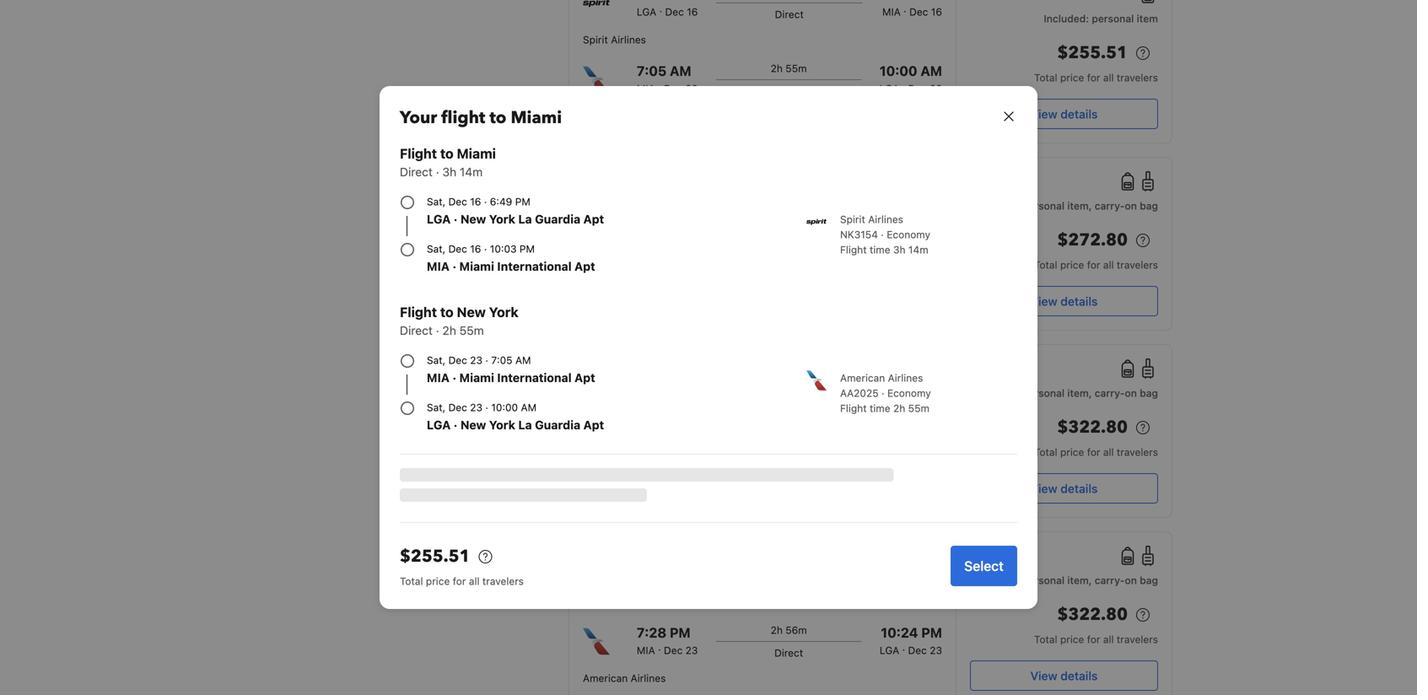 Task type: locate. For each thing, give the bounding box(es) containing it.
0 vertical spatial $255.51 region
[[970, 40, 1159, 70]]

american airlines image
[[807, 370, 827, 391]]

2 vertical spatial 14m
[[786, 360, 806, 372]]

1 horizontal spatial 3h
[[771, 360, 783, 372]]

.
[[660, 3, 663, 14], [904, 3, 907, 14], [658, 79, 661, 91], [903, 79, 906, 91], [904, 377, 907, 389], [658, 454, 661, 466], [903, 454, 906, 466], [658, 641, 661, 653], [903, 641, 906, 653]]

$255.51 region down included: personal item
[[970, 40, 1159, 70]]

new down sat, dec 16 · 10:03 pm mia · miami international apt
[[457, 304, 486, 320]]

1 vertical spatial bag
[[1140, 387, 1159, 399]]

price
[[1061, 72, 1085, 84], [1061, 259, 1085, 271], [1061, 446, 1085, 458], [426, 576, 450, 587], [1061, 634, 1085, 646]]

1 carry- from the top
[[1095, 200, 1125, 212]]

0 vertical spatial $322.80 region
[[970, 414, 1159, 445]]

1 vertical spatial on
[[1125, 387, 1137, 399]]

york down 'sat, dec 23 · 7:05 am mia · miami international apt'
[[489, 418, 516, 432]]

total price for all travelers inside your flight to miami dialog
[[400, 576, 524, 587]]

1 bag from the top
[[1140, 200, 1159, 212]]

economy up 10:00 am
[[887, 229, 931, 241]]

all inside your flight to miami dialog
[[469, 576, 480, 587]]

16 inside mia . dec 16
[[931, 6, 943, 18]]

2 vertical spatial to
[[440, 304, 454, 320]]

2 vertical spatial 3h
[[771, 360, 783, 372]]

mia inside '10:43 am mia . dec 16'
[[883, 381, 901, 392]]

2 vertical spatial 7:05
[[637, 438, 667, 454]]

spirit for spirit airlines
[[583, 34, 608, 46]]

included: down "select"
[[975, 575, 1020, 586]]

$255.51 region up the 7:28
[[400, 543, 938, 574]]

for for 10:24 pm lga . dec 23
[[1088, 634, 1101, 646]]

york
[[489, 212, 516, 226], [489, 304, 519, 320], [489, 418, 516, 432]]

lga inside sat, dec 23 · 10:00 am lga · new york la guardia apt
[[427, 418, 451, 432]]

flight inside flight to new york direct · 2h 55m
[[400, 304, 437, 320]]

international inside 'sat, dec 23 · 7:05 am mia · miami international apt'
[[497, 371, 572, 385]]

4 view from the top
[[1031, 669, 1058, 683]]

4 view details button from the top
[[970, 661, 1159, 691]]

14m
[[460, 165, 483, 179], [909, 244, 929, 256], [786, 360, 806, 372]]

2 vertical spatial 55m
[[909, 403, 930, 414]]

sat, down flight to miami direct · 3h 14m on the top left of the page
[[427, 196, 446, 208]]

spirit airlines nk3154 · economy flight time 3h 14m
[[841, 214, 931, 256]]

1 vertical spatial 55m
[[460, 324, 484, 338]]

1 horizontal spatial spirit
[[841, 214, 866, 225]]

$255.51 region for view details
[[970, 40, 1159, 70]]

new
[[461, 212, 486, 226], [457, 304, 486, 320], [461, 418, 486, 432]]

7:05 for $255.51
[[637, 63, 667, 79]]

view details button for 10:00 am lga .
[[970, 473, 1159, 504]]

$255.51 region
[[970, 40, 1159, 70], [400, 543, 938, 574]]

1 item, from the top
[[1068, 200, 1092, 212]]

0 vertical spatial york
[[489, 212, 516, 226]]

sat, for sat, dec 23 · 7:05 am mia · miami international apt
[[427, 354, 446, 366]]

new inside sat, dec 23 · 10:00 am lga · new york la guardia apt
[[461, 418, 486, 432]]

2 vertical spatial on
[[1125, 575, 1137, 586]]

2 carry- from the top
[[1095, 387, 1125, 399]]

0 horizontal spatial 14m
[[460, 165, 483, 179]]

2 vertical spatial new
[[461, 418, 486, 432]]

$272.80 region
[[970, 227, 1159, 257]]

aa2025
[[841, 387, 879, 399]]

view details button
[[970, 99, 1159, 129], [970, 286, 1159, 316], [970, 473, 1159, 504], [970, 661, 1159, 691]]

0 horizontal spatial spirit
[[583, 34, 608, 46]]

sat, for sat, dec 16 · 10:03 pm mia · miami international apt
[[427, 243, 446, 255]]

price for 10:00 am lga . dec 23
[[1061, 72, 1085, 84]]

included: left item
[[1044, 13, 1089, 24]]

new down 'sat, dec 23 · 7:05 am mia · miami international apt'
[[461, 418, 486, 432]]

personal
[[1092, 13, 1134, 24], [1023, 200, 1065, 212], [1023, 387, 1065, 399], [1023, 575, 1065, 586]]

1 vertical spatial 7:05
[[491, 354, 513, 366]]

to inside flight to new york direct · 2h 55m
[[440, 304, 454, 320]]

1 $322.80 from the top
[[1058, 416, 1128, 439]]

1 vertical spatial la
[[519, 418, 532, 432]]

3 american airlines from the top
[[583, 485, 666, 497]]

select button
[[951, 546, 1018, 586]]

23 inside "10:24 pm lga . dec 23"
[[930, 645, 943, 657]]

travelers inside your flight to miami dialog
[[483, 576, 524, 587]]

time for flight to new york
[[870, 403, 891, 414]]

time
[[870, 244, 891, 256], [870, 403, 891, 414]]

pm inside "10:24 pm lga . dec 23"
[[922, 625, 943, 641]]

10:00 inside sat, dec 23 · 10:00 am lga · new york la guardia apt
[[491, 402, 518, 413]]

2h inside flight to new york direct · 2h 55m
[[443, 324, 456, 338]]

16
[[687, 6, 698, 18], [931, 6, 943, 18], [470, 196, 481, 208], [470, 243, 481, 255], [931, 381, 943, 392]]

sat, inside 'sat, dec 23 · 7:05 am mia · miami international apt'
[[427, 354, 446, 366]]

0 vertical spatial 14m
[[460, 165, 483, 179]]

carry-
[[1095, 200, 1125, 212], [1095, 387, 1125, 399], [1095, 575, 1125, 586]]

0 horizontal spatial 3h
[[443, 165, 457, 179]]

sat,
[[427, 196, 446, 208], [427, 243, 446, 255], [427, 354, 446, 366], [427, 402, 446, 413]]

2 $322.80 region from the top
[[970, 602, 1159, 632]]

2 details from the top
[[1061, 295, 1098, 308]]

new inside sat, dec 16 · 6:49 pm lga · new york la guardia apt
[[461, 212, 486, 226]]

airlines inside american airlines aa2025 · economy flight time 2h 55m
[[888, 372, 924, 384]]

to down the flight
[[440, 146, 454, 162]]

55m
[[786, 62, 807, 74], [460, 324, 484, 338], [909, 403, 930, 414]]

2 time from the top
[[870, 403, 891, 414]]

view for 10:00 am lga .
[[1031, 482, 1058, 496]]

international down the 10:03
[[497, 259, 572, 273]]

1 international from the top
[[497, 259, 572, 273]]

1 vertical spatial to
[[440, 146, 454, 162]]

10:00 inside 10:00 am lga . dec 23
[[880, 63, 918, 79]]

la for sat, dec 23 · 10:00 am lga · new york la guardia apt
[[519, 418, 532, 432]]

lga inside "10:00 am lga ."
[[880, 457, 900, 469]]

economy down 10:43
[[888, 387, 931, 399]]

$322.80
[[1058, 416, 1128, 439], [1058, 603, 1128, 627]]

international inside sat, dec 16 · 10:03 pm mia · miami international apt
[[497, 259, 572, 273]]

1 vertical spatial $255.51 region
[[400, 543, 938, 574]]

0 vertical spatial carry-
[[1095, 200, 1125, 212]]

1 vertical spatial $322.80 region
[[970, 602, 1159, 632]]

0 vertical spatial $255.51
[[1058, 41, 1128, 65]]

1 horizontal spatial included:
[[1044, 13, 1089, 24]]

to for new
[[440, 304, 454, 320]]

2 on from the top
[[1125, 387, 1137, 399]]

pm inside sat, dec 16 · 10:03 pm mia · miami international apt
[[520, 243, 535, 255]]

pm right the 7:28
[[670, 625, 691, 641]]

1 horizontal spatial 55m
[[786, 62, 807, 74]]

0 vertical spatial economy
[[887, 229, 931, 241]]

0 vertical spatial bag
[[1140, 200, 1159, 212]]

2 vertical spatial carry-
[[1095, 575, 1125, 586]]

total
[[1035, 72, 1058, 84], [1035, 259, 1058, 271], [1035, 446, 1058, 458], [400, 576, 423, 587], [1035, 634, 1058, 646]]

1 vertical spatial economy
[[888, 387, 931, 399]]

3 bag from the top
[[1140, 575, 1159, 586]]

2 item, from the top
[[1068, 387, 1092, 399]]

7:28
[[637, 625, 667, 641]]

guardia inside sat, dec 23 · 10:00 am lga · new york la guardia apt
[[535, 418, 581, 432]]

la for sat, dec 16 · 6:49 pm lga · new york la guardia apt
[[519, 212, 532, 226]]

price for 10:24 pm lga . dec 23
[[1061, 634, 1085, 646]]

economy
[[887, 229, 931, 241], [888, 387, 931, 399]]

total for 10:00 am lga .
[[1035, 446, 1058, 458]]

$255.51 region inside your flight to miami dialog
[[400, 543, 938, 574]]

0 vertical spatial $322.80
[[1058, 416, 1128, 439]]

10:00
[[880, 63, 918, 79], [880, 250, 918, 266], [491, 402, 518, 413], [880, 438, 918, 454]]

1 vertical spatial guardia
[[535, 418, 581, 432]]

new inside flight to new york direct · 2h 55m
[[457, 304, 486, 320]]

2 view details from the top
[[1031, 295, 1098, 308]]

view for 10:24 pm lga . dec 23
[[1031, 669, 1058, 683]]

1 sat, from the top
[[427, 196, 446, 208]]

· inside spirit airlines nk3154 · economy flight time 3h 14m
[[881, 229, 884, 241]]

dec inside 10:00 am lga . dec 23
[[908, 83, 927, 95]]

0 vertical spatial guardia
[[535, 212, 581, 226]]

1 details from the top
[[1061, 107, 1098, 121]]

1 personal item, carry-on bag from the top
[[1023, 200, 1159, 212]]

included: for $322.80
[[975, 575, 1020, 586]]

23 inside 7:28 pm mia . dec 23
[[686, 645, 698, 657]]

10:03
[[490, 243, 517, 255]]

on
[[1125, 200, 1137, 212], [1125, 387, 1137, 399], [1125, 575, 1137, 586]]

0 vertical spatial personal item, carry-on bag
[[1023, 200, 1159, 212]]

3 details from the top
[[1061, 482, 1098, 496]]

item,
[[1068, 200, 1092, 212], [1068, 387, 1092, 399], [1068, 575, 1092, 586]]

dec
[[665, 6, 684, 18], [910, 6, 929, 18], [664, 83, 683, 95], [908, 83, 927, 95], [449, 196, 467, 208], [449, 243, 467, 255], [449, 354, 467, 366], [910, 381, 929, 392], [449, 402, 467, 413], [664, 457, 683, 469], [664, 645, 683, 657], [908, 645, 927, 657]]

0 vertical spatial time
[[870, 244, 891, 256]]

included:
[[1044, 13, 1089, 24], [975, 575, 1020, 586]]

0 vertical spatial to
[[490, 106, 507, 130]]

0 vertical spatial on
[[1125, 200, 1137, 212]]

1 vertical spatial new
[[457, 304, 486, 320]]

1 horizontal spatial $255.51
[[1058, 41, 1128, 65]]

10:00 am
[[880, 250, 943, 266]]

miami down the 10:03
[[460, 259, 494, 273]]

personal item, carry-on bag for $272.80
[[1023, 200, 1159, 212]]

2 vertical spatial item,
[[1068, 575, 1092, 586]]

view
[[1031, 107, 1058, 121], [1031, 295, 1058, 308], [1031, 482, 1058, 496], [1031, 669, 1058, 683]]

3 view details button from the top
[[970, 473, 1159, 504]]

travelers for 10:00 am lga . dec 23
[[1117, 72, 1159, 84]]

direct
[[775, 8, 804, 20], [775, 85, 803, 97], [400, 165, 433, 179], [400, 324, 433, 338], [775, 460, 803, 472], [775, 647, 804, 659]]

1 guardia from the top
[[535, 212, 581, 226]]

economy inside spirit airlines nk3154 · economy flight time 3h 14m
[[887, 229, 931, 241]]

la inside sat, dec 23 · 10:00 am lga · new york la guardia apt
[[519, 418, 532, 432]]

1 horizontal spatial $255.51 region
[[970, 40, 1159, 70]]

1 vertical spatial personal item, carry-on bag
[[1023, 387, 1159, 399]]

included: personal item
[[1044, 13, 1159, 24]]

0 vertical spatial 3h
[[443, 165, 457, 179]]

1 vertical spatial york
[[489, 304, 519, 320]]

international
[[497, 259, 572, 273], [497, 371, 572, 385]]

7:05
[[637, 63, 667, 79], [491, 354, 513, 366], [637, 438, 667, 454]]

details for 10:00 am lga .
[[1061, 482, 1098, 496]]

10:43 am mia . dec 16
[[880, 361, 943, 392]]

0 horizontal spatial $255.51 region
[[400, 543, 938, 574]]

2 $322.80 from the top
[[1058, 603, 1128, 627]]

to down sat, dec 16 · 10:03 pm mia · miami international apt
[[440, 304, 454, 320]]

1 vertical spatial $255.51
[[400, 545, 470, 568]]

2 bag from the top
[[1140, 387, 1159, 399]]

0 horizontal spatial $255.51
[[400, 545, 470, 568]]

american airlines
[[583, 221, 666, 233], [583, 408, 666, 420], [583, 485, 666, 497], [583, 673, 666, 684]]

for
[[1088, 72, 1101, 84], [1088, 259, 1101, 271], [1088, 446, 1101, 458], [453, 576, 466, 587], [1088, 634, 1101, 646]]

1 vertical spatial item,
[[1068, 387, 1092, 399]]

1 view from the top
[[1031, 107, 1058, 121]]

1 horizontal spatial 14m
[[786, 360, 806, 372]]

time down nk3154
[[870, 244, 891, 256]]

mia inside sat, dec 16 · 10:03 pm mia · miami international apt
[[427, 259, 450, 273]]

miami down your flight to miami
[[457, 146, 496, 162]]

airlines
[[611, 34, 646, 46], [869, 214, 904, 225], [631, 221, 666, 233], [888, 372, 924, 384], [631, 408, 666, 420], [631, 485, 666, 497], [631, 673, 666, 684]]

all for 10:24 pm lga . dec 23
[[1104, 634, 1114, 646]]

0 horizontal spatial 55m
[[460, 324, 484, 338]]

1 vertical spatial spirit
[[841, 214, 866, 225]]

spirit
[[583, 34, 608, 46], [841, 214, 866, 225]]

sat, inside sat, dec 23 · 10:00 am lga · new york la guardia apt
[[427, 402, 446, 413]]

spirit airlines image
[[807, 212, 827, 232]]

3h inside spirit airlines nk3154 · economy flight time 3h 14m
[[894, 244, 906, 256]]

2 york from the top
[[489, 304, 519, 320]]

1 vertical spatial carry-
[[1095, 387, 1125, 399]]

10:00 inside "10:00 am lga ."
[[880, 438, 918, 454]]

1 la from the top
[[519, 212, 532, 226]]

time down aa2025
[[870, 403, 891, 414]]

mia inside 'sat, dec 23 · 7:05 am mia · miami international apt'
[[427, 371, 450, 385]]

1 $322.80 region from the top
[[970, 414, 1159, 445]]

york inside sat, dec 16 · 6:49 pm lga · new york la guardia apt
[[489, 212, 516, 226]]

nk3154
[[841, 229, 878, 241]]

0 vertical spatial spirit
[[583, 34, 608, 46]]

miami
[[511, 106, 562, 130], [457, 146, 496, 162], [460, 259, 494, 273], [460, 371, 494, 385]]

pm right the 10:03
[[520, 243, 535, 255]]

sat, inside sat, dec 16 · 6:49 pm lga · new york la guardia apt
[[427, 196, 446, 208]]

3 york from the top
[[489, 418, 516, 432]]

3h 14m
[[771, 360, 806, 372]]

2 sat, from the top
[[427, 243, 446, 255]]

miami inside sat, dec 16 · 10:03 pm mia · miami international apt
[[460, 259, 494, 273]]

4 details from the top
[[1061, 669, 1098, 683]]

flight inside american airlines aa2025 · economy flight time 2h 55m
[[841, 403, 867, 414]]

sat, down 'sat, dec 23 · 7:05 am mia · miami international apt'
[[427, 402, 446, 413]]

1 economy from the top
[[887, 229, 931, 241]]

pm right 10:24
[[922, 625, 943, 641]]

to right the flight
[[490, 106, 507, 130]]

international up sat, dec 23 · 10:00 am lga · new york la guardia apt
[[497, 371, 572, 385]]

10:00 for 10:00 am lga . dec 23
[[880, 63, 918, 79]]

mia
[[883, 6, 901, 18], [637, 83, 655, 95], [427, 259, 450, 273], [427, 371, 450, 385], [883, 381, 901, 392], [637, 457, 655, 469], [637, 645, 655, 657]]

am
[[670, 63, 692, 79], [921, 63, 943, 79], [921, 250, 943, 266], [516, 354, 531, 366], [921, 361, 943, 377], [521, 402, 537, 413], [670, 438, 692, 454], [921, 438, 943, 454]]

. inside '10:43 am mia . dec 16'
[[904, 377, 907, 389]]

guardia
[[535, 212, 581, 226], [535, 418, 581, 432]]

new up sat, dec 16 · 10:03 pm mia · miami international apt
[[461, 212, 486, 226]]

flight
[[400, 146, 437, 162], [841, 244, 867, 256], [400, 304, 437, 320], [841, 403, 867, 414]]

economy inside american airlines aa2025 · economy flight time 2h 55m
[[888, 387, 931, 399]]

$322.80 region for pm
[[970, 602, 1159, 632]]

am inside 10:00 am lga . dec 23
[[921, 63, 943, 79]]

4 sat, from the top
[[427, 402, 446, 413]]

1 vertical spatial 14m
[[909, 244, 929, 256]]

york down sat, dec 16 · 10:03 pm mia · miami international apt
[[489, 304, 519, 320]]

total for 10:00 am lga . dec 23
[[1035, 72, 1058, 84]]

4 american airlines from the top
[[583, 673, 666, 684]]

details
[[1061, 107, 1098, 121], [1061, 295, 1098, 308], [1061, 482, 1098, 496], [1061, 669, 1098, 683]]

. inside 10:00 am lga . dec 23
[[903, 79, 906, 91]]

apt
[[584, 212, 604, 226], [575, 259, 596, 273], [575, 371, 596, 385], [584, 418, 604, 432]]

am inside "10:00 am lga ."
[[921, 438, 943, 454]]

23 inside 10:00 am lga . dec 23
[[930, 83, 943, 95]]

2 vertical spatial york
[[489, 418, 516, 432]]

view details button for 10:24 pm lga . dec 23
[[970, 661, 1159, 691]]

am inside '10:43 am mia . dec 16'
[[921, 361, 943, 377]]

pm
[[515, 196, 531, 208], [520, 243, 535, 255], [670, 625, 691, 641], [922, 625, 943, 641]]

2 personal item, carry-on bag from the top
[[1023, 387, 1159, 399]]

la inside sat, dec 16 · 6:49 pm lga · new york la guardia apt
[[519, 212, 532, 226]]

all
[[1104, 72, 1114, 84], [1104, 259, 1114, 271], [1104, 446, 1114, 458], [469, 576, 480, 587], [1104, 634, 1114, 646]]

1 vertical spatial included:
[[975, 575, 1020, 586]]

0 vertical spatial international
[[497, 259, 572, 273]]

lga
[[637, 6, 657, 18], [880, 83, 900, 95], [427, 212, 451, 226], [427, 418, 451, 432], [880, 457, 900, 469], [880, 645, 900, 657]]

0 vertical spatial 7:05
[[637, 63, 667, 79]]

0 vertical spatial item,
[[1068, 200, 1092, 212]]

time inside american airlines aa2025 · economy flight time 2h 55m
[[870, 403, 891, 414]]

dec inside 7:28 pm mia . dec 23
[[664, 645, 683, 657]]

york for sat, dec 23 · 10:00 am lga · new york la guardia apt
[[489, 418, 516, 432]]

guardia for sat, dec 16 · 6:49 pm lga · new york la guardia apt
[[535, 212, 581, 226]]

on for $272.80
[[1125, 200, 1137, 212]]

2 guardia from the top
[[535, 418, 581, 432]]

spirit inside spirit airlines nk3154 · economy flight time 3h 14m
[[841, 214, 866, 225]]

2 horizontal spatial 14m
[[909, 244, 929, 256]]

1 view details button from the top
[[970, 99, 1159, 129]]

1 vertical spatial time
[[870, 403, 891, 414]]

york down 6:49
[[489, 212, 516, 226]]

la up sat, dec 16 · 10:03 pm mia · miami international apt
[[519, 212, 532, 226]]

2 la from the top
[[519, 418, 532, 432]]

·
[[436, 165, 439, 179], [484, 196, 487, 208], [454, 212, 458, 226], [881, 229, 884, 241], [484, 243, 487, 255], [453, 259, 457, 273], [436, 324, 439, 338], [486, 354, 489, 366], [453, 371, 457, 385], [882, 387, 885, 399], [486, 402, 489, 413], [454, 418, 458, 432]]

la down 'sat, dec 23 · 7:05 am mia · miami international apt'
[[519, 418, 532, 432]]

to
[[490, 106, 507, 130], [440, 146, 454, 162], [440, 304, 454, 320]]

travelers
[[1117, 72, 1159, 84], [1117, 259, 1159, 271], [1117, 446, 1159, 458], [483, 576, 524, 587], [1117, 634, 1159, 646]]

3h
[[443, 165, 457, 179], [894, 244, 906, 256], [771, 360, 783, 372]]

1 view details from the top
[[1031, 107, 1098, 121]]

guardia inside sat, dec 16 · 6:49 pm lga · new york la guardia apt
[[535, 212, 581, 226]]

bag
[[1140, 200, 1159, 212], [1140, 387, 1159, 399], [1140, 575, 1159, 586]]

3 view details from the top
[[1031, 482, 1098, 496]]

0 horizontal spatial included:
[[975, 575, 1020, 586]]

american
[[583, 221, 628, 233], [841, 372, 885, 384], [583, 408, 628, 420], [583, 485, 628, 497], [583, 673, 628, 684]]

miami up sat, dec 23 · 10:00 am lga · new york la guardia apt
[[460, 371, 494, 385]]

2 american airlines from the top
[[583, 408, 666, 420]]

$255.51
[[1058, 41, 1128, 65], [400, 545, 470, 568]]

view details
[[1031, 107, 1098, 121], [1031, 295, 1098, 308], [1031, 482, 1098, 496], [1031, 669, 1098, 683]]

1 york from the top
[[489, 212, 516, 226]]

2 horizontal spatial 3h
[[894, 244, 906, 256]]

personal item, carry-on bag
[[1023, 200, 1159, 212], [1023, 387, 1159, 399]]

0 vertical spatial included:
[[1044, 13, 1089, 24]]

1 vertical spatial international
[[497, 371, 572, 385]]

3 sat, from the top
[[427, 354, 446, 366]]

price inside your flight to miami dialog
[[426, 576, 450, 587]]

sat, dec 23 · 10:00 am lga · new york la guardia apt
[[427, 402, 604, 432]]

included: personal item, carry-on bag
[[975, 575, 1159, 586]]

dec inside sat, dec 16 · 6:49 pm lga · new york la guardia apt
[[449, 196, 467, 208]]

2 horizontal spatial 55m
[[909, 403, 930, 414]]

flight to miami direct · 3h 14m
[[400, 146, 496, 179]]

3 view from the top
[[1031, 482, 1058, 496]]

4 view details from the top
[[1031, 669, 1098, 683]]

total price for all travelers
[[1035, 72, 1159, 84], [1035, 259, 1159, 271], [1035, 446, 1159, 458], [400, 576, 524, 587], [1035, 634, 1159, 646]]

sat, inside sat, dec 16 · 10:03 pm mia · miami international apt
[[427, 243, 446, 255]]

0 vertical spatial new
[[461, 212, 486, 226]]

0 vertical spatial 7:05 am mia . dec 23
[[637, 63, 698, 95]]

$322.80 region
[[970, 414, 1159, 445], [970, 602, 1159, 632]]

1 vertical spatial $322.80
[[1058, 603, 1128, 627]]

am inside 'sat, dec 23 · 7:05 am mia · miami international apt'
[[516, 354, 531, 366]]

total price for all travelers for 10:00 am lga .
[[1035, 446, 1159, 458]]

sat, down flight to new york direct · 2h 55m
[[427, 354, 446, 366]]

$322.80 for 10:00 am
[[1058, 416, 1128, 439]]

10:00 am lga . dec 23
[[880, 63, 943, 95]]

1 vertical spatial 7:05 am mia . dec 23
[[637, 438, 698, 469]]

for inside your flight to miami dialog
[[453, 576, 466, 587]]

sat, left the 10:03
[[427, 243, 446, 255]]

1 7:05 am mia . dec 23 from the top
[[637, 63, 698, 95]]

york for sat, dec 16 · 6:49 pm lga · new york la guardia apt
[[489, 212, 516, 226]]

2h inside american airlines aa2025 · economy flight time 2h 55m
[[894, 403, 906, 414]]

10:24 pm lga . dec 23
[[880, 625, 943, 657]]

guardia up sat, dec 16 · 10:03 pm mia · miami international apt
[[535, 212, 581, 226]]

sat, for sat, dec 16 · 6:49 pm lga · new york la guardia apt
[[427, 196, 446, 208]]

1 on from the top
[[1125, 200, 1137, 212]]

2 vertical spatial bag
[[1140, 575, 1159, 586]]

time inside spirit airlines nk3154 · economy flight time 3h 14m
[[870, 244, 891, 256]]

2h
[[771, 62, 783, 74], [443, 324, 456, 338], [894, 403, 906, 414], [771, 624, 783, 636]]

0 vertical spatial la
[[519, 212, 532, 226]]

2 7:05 am mia . dec 23 from the top
[[637, 438, 698, 469]]

1 vertical spatial 3h
[[894, 244, 906, 256]]

2 international from the top
[[497, 371, 572, 385]]

your
[[400, 106, 437, 130]]

23
[[686, 83, 698, 95], [930, 83, 943, 95], [470, 354, 483, 366], [470, 402, 483, 413], [686, 457, 698, 469], [686, 645, 698, 657], [930, 645, 943, 657]]

sat, dec 23 · 7:05 am mia · miami international apt
[[427, 354, 596, 385]]

1 time from the top
[[870, 244, 891, 256]]

carry- for $322.80
[[1095, 387, 1125, 399]]

american inside american airlines aa2025 · economy flight time 2h 55m
[[841, 372, 885, 384]]

7:05 inside 'sat, dec 23 · 7:05 am mia · miami international apt'
[[491, 354, 513, 366]]

2 economy from the top
[[888, 387, 931, 399]]

la
[[519, 212, 532, 226], [519, 418, 532, 432]]

0 vertical spatial 55m
[[786, 62, 807, 74]]

to inside flight to miami direct · 3h 14m
[[440, 146, 454, 162]]

2h 55m
[[771, 62, 807, 74]]

bag for $272.80
[[1140, 200, 1159, 212]]

7:05 am mia . dec 23
[[637, 63, 698, 95], [637, 438, 698, 469]]

total for 10:24 pm lga . dec 23
[[1035, 634, 1058, 646]]

. inside "10:24 pm lga . dec 23"
[[903, 641, 906, 653]]

guardia down 'sat, dec 23 · 7:05 am mia · miami international apt'
[[535, 418, 581, 432]]

apt inside sat, dec 16 · 6:49 pm lga · new york la guardia apt
[[584, 212, 604, 226]]

pm right 6:49
[[515, 196, 531, 208]]



Task type: describe. For each thing, give the bounding box(es) containing it.
to for miami
[[440, 146, 454, 162]]

dec inside lga . dec 16
[[665, 6, 684, 18]]

sat, dec 16 · 6:49 pm lga · new york la guardia apt
[[427, 196, 604, 226]]

airlines inside spirit airlines nk3154 · economy flight time 3h 14m
[[869, 214, 904, 225]]

· inside flight to miami direct · 3h 14m
[[436, 165, 439, 179]]

for for 10:00 am lga . dec 23
[[1088, 72, 1101, 84]]

view details for 10:00 am lga . dec 23
[[1031, 107, 1098, 121]]

sat, dec 16 · 10:03 pm mia · miami international apt
[[427, 243, 596, 273]]

select
[[965, 558, 1004, 574]]

. inside "10:00 am lga ."
[[903, 454, 906, 466]]

on for $322.80
[[1125, 387, 1137, 399]]

dec inside 'sat, dec 23 · 7:05 am mia · miami international apt'
[[449, 354, 467, 366]]

item, for $272.80
[[1068, 200, 1092, 212]]

$322.80 for 10:24 pm
[[1058, 603, 1128, 627]]

direct inside flight to new york direct · 2h 55m
[[400, 324, 433, 338]]

flight inside spirit airlines nk3154 · economy flight time 3h 14m
[[841, 244, 867, 256]]

2 view from the top
[[1031, 295, 1058, 308]]

apt inside sat, dec 23 · 10:00 am lga · new york la guardia apt
[[584, 418, 604, 432]]

total inside your flight to miami dialog
[[400, 576, 423, 587]]

23 inside 'sat, dec 23 · 7:05 am mia · miami international apt'
[[470, 354, 483, 366]]

10:00 am lga .
[[880, 438, 943, 469]]

14m inside flight to miami direct · 3h 14m
[[460, 165, 483, 179]]

am inside sat, dec 23 · 10:00 am lga · new york la guardia apt
[[521, 402, 537, 413]]

travelers for 10:00 am lga .
[[1117, 446, 1159, 458]]

lga inside lga . dec 16
[[637, 6, 657, 18]]

7:05 am mia . dec 23 for $255.51
[[637, 63, 698, 95]]

. inside lga . dec 16
[[660, 3, 663, 14]]

23 inside sat, dec 23 · 10:00 am lga · new york la guardia apt
[[470, 402, 483, 413]]

economy for flight to miami
[[887, 229, 931, 241]]

time for flight to miami
[[870, 244, 891, 256]]

mia . dec 16
[[883, 3, 943, 18]]

lga inside sat, dec 16 · 6:49 pm lga · new york la guardia apt
[[427, 212, 451, 226]]

7:28 pm mia . dec 23
[[637, 625, 698, 657]]

details for 10:00 am lga . dec 23
[[1061, 107, 1098, 121]]

pm inside sat, dec 16 · 6:49 pm lga · new york la guardia apt
[[515, 196, 531, 208]]

for for 10:00 am lga .
[[1088, 446, 1101, 458]]

details for 10:24 pm lga . dec 23
[[1061, 669, 1098, 683]]

. inside mia . dec 16
[[904, 3, 907, 14]]

item, for $322.80
[[1068, 387, 1092, 399]]

6:49
[[490, 196, 513, 208]]

10:43
[[880, 361, 918, 377]]

pm inside 7:28 pm mia . dec 23
[[670, 625, 691, 641]]

included: for $255.51
[[1044, 13, 1089, 24]]

view details for 10:00 am lga .
[[1031, 482, 1098, 496]]

spirit for spirit airlines nk3154 · economy flight time 3h 14m
[[841, 214, 866, 225]]

your flight to miami
[[400, 106, 562, 130]]

lga inside "10:24 pm lga . dec 23"
[[880, 645, 900, 657]]

miami inside flight to miami direct · 3h 14m
[[457, 146, 496, 162]]

all for 10:00 am lga .
[[1104, 446, 1114, 458]]

york inside flight to new york direct · 2h 55m
[[489, 304, 519, 320]]

· inside american airlines aa2025 · economy flight time 2h 55m
[[882, 387, 885, 399]]

1 american airlines from the top
[[583, 221, 666, 233]]

· inside flight to new york direct · 2h 55m
[[436, 324, 439, 338]]

item
[[1137, 13, 1159, 24]]

international for sat, dec 23 · 7:05 am mia · miami international apt
[[497, 371, 572, 385]]

16 inside sat, dec 16 · 10:03 pm mia · miami international apt
[[470, 243, 481, 255]]

miami right the flight
[[511, 106, 562, 130]]

dec inside sat, dec 23 · 10:00 am lga · new york la guardia apt
[[449, 402, 467, 413]]

16 inside lga . dec 16
[[687, 6, 698, 18]]

flight inside flight to miami direct · 3h 14m
[[400, 146, 437, 162]]

14m inside spirit airlines nk3154 · economy flight time 3h 14m
[[909, 244, 929, 256]]

total price for all travelers for 10:24 pm lga . dec 23
[[1035, 634, 1159, 646]]

guardia for sat, dec 23 · 10:00 am lga · new york la guardia apt
[[535, 418, 581, 432]]

total price for all travelers for 10:00 am lga . dec 23
[[1035, 72, 1159, 84]]

economy for flight to new york
[[888, 387, 931, 399]]

view details for 10:24 pm lga . dec 23
[[1031, 669, 1098, 683]]

dec inside sat, dec 16 · 10:03 pm mia · miami international apt
[[449, 243, 467, 255]]

apt inside sat, dec 16 · 10:03 pm mia · miami international apt
[[575, 259, 596, 273]]

your flight to miami dialog
[[359, 66, 1058, 630]]

lga . dec 16
[[637, 3, 698, 18]]

. inside 7:28 pm mia . dec 23
[[658, 641, 661, 653]]

apt inside 'sat, dec 23 · 7:05 am mia · miami international apt'
[[575, 371, 596, 385]]

travelers for 10:24 pm lga . dec 23
[[1117, 634, 1159, 646]]

sat, for sat, dec 23 · 10:00 am lga · new york la guardia apt
[[427, 402, 446, 413]]

dec inside mia . dec 16
[[910, 6, 929, 18]]

miami inside 'sat, dec 23 · 7:05 am mia · miami international apt'
[[460, 371, 494, 385]]

carry- for $272.80
[[1095, 200, 1125, 212]]

$255.51 for view details
[[1058, 41, 1128, 65]]

mia inside 7:28 pm mia . dec 23
[[637, 645, 655, 657]]

lga inside 10:00 am lga . dec 23
[[880, 83, 900, 95]]

flight to new york direct · 2h 55m
[[400, 304, 519, 338]]

view for 10:00 am lga . dec 23
[[1031, 107, 1058, 121]]

55m inside american airlines aa2025 · economy flight time 2h 55m
[[909, 403, 930, 414]]

$255.51 for select
[[400, 545, 470, 568]]

2h 56m
[[771, 624, 807, 636]]

dec inside "10:24 pm lga . dec 23"
[[908, 645, 927, 657]]

3 item, from the top
[[1068, 575, 1092, 586]]

american airlines aa2025 · economy flight time 2h 55m
[[841, 372, 931, 414]]

10:00 for 10:00 am
[[880, 250, 918, 266]]

new for sat, dec 23 · 10:00 am lga · new york la guardia apt
[[461, 418, 486, 432]]

3h inside flight to miami direct · 3h 14m
[[443, 165, 457, 179]]

new for sat, dec 16 · 6:49 pm lga · new york la guardia apt
[[461, 212, 486, 226]]

$272.80
[[1058, 229, 1128, 252]]

16 inside sat, dec 16 · 6:49 pm lga · new york la guardia apt
[[470, 196, 481, 208]]

dec inside '10:43 am mia . dec 16'
[[910, 381, 929, 392]]

price for 10:00 am lga .
[[1061, 446, 1085, 458]]

$255.51 region for select
[[400, 543, 938, 574]]

3 on from the top
[[1125, 575, 1137, 586]]

7:05 am mia . dec 23 for $322.80
[[637, 438, 698, 469]]

spirit airlines
[[583, 34, 646, 46]]

7:05 for $322.80
[[637, 438, 667, 454]]

international for sat, dec 16 · 10:03 pm mia · miami international apt
[[497, 259, 572, 273]]

2 view details button from the top
[[970, 286, 1159, 316]]

bag for $322.80
[[1140, 387, 1159, 399]]

direct inside flight to miami direct · 3h 14m
[[400, 165, 433, 179]]

$322.80 region for am
[[970, 414, 1159, 445]]

all for 10:00 am lga . dec 23
[[1104, 72, 1114, 84]]

56m
[[786, 624, 807, 636]]

personal item, carry-on bag for $322.80
[[1023, 387, 1159, 399]]

16 inside '10:43 am mia . dec 16'
[[931, 381, 943, 392]]

flight
[[441, 106, 486, 130]]

view details button for 10:00 am lga . dec 23
[[970, 99, 1159, 129]]

mia inside mia . dec 16
[[883, 6, 901, 18]]

3 carry- from the top
[[1095, 575, 1125, 586]]

10:00 for 10:00 am lga .
[[880, 438, 918, 454]]

10:24
[[881, 625, 919, 641]]

55m inside flight to new york direct · 2h 55m
[[460, 324, 484, 338]]



Task type: vqa. For each thing, say whether or not it's contained in the screenshot.
3:00 PM DFW . Jan 16
no



